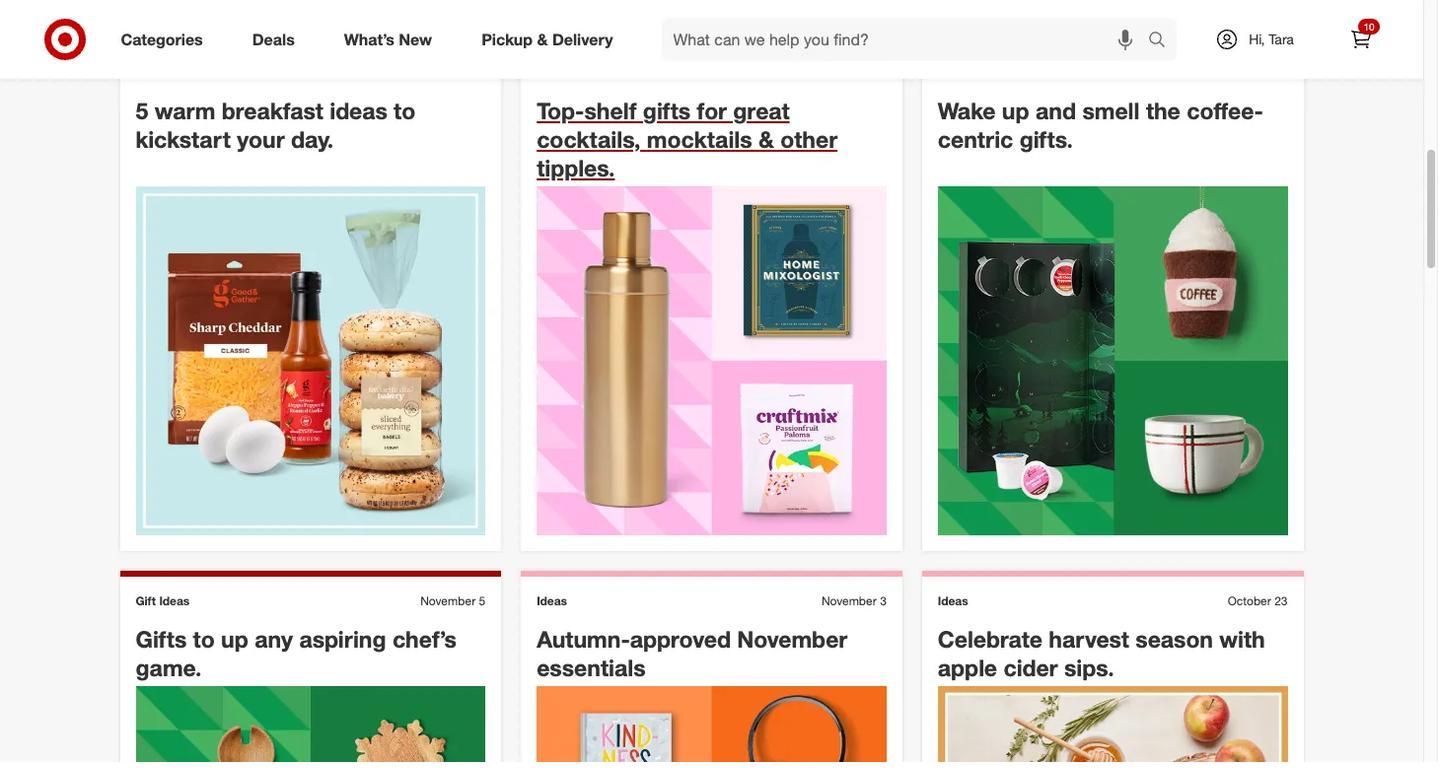 Task type: vqa. For each thing, say whether or not it's contained in the screenshot.
right Gift Ideas
yes



Task type: locate. For each thing, give the bounding box(es) containing it.
cocktails,
[[537, 125, 641, 153]]

to
[[394, 97, 416, 125], [193, 626, 215, 654]]

23
[[1275, 594, 1288, 609]]

november left 6
[[421, 65, 476, 80]]

1 horizontal spatial up
[[1002, 97, 1030, 125]]

& inside top-shelf gifts for great cocktails, mocktails & other tipples.
[[759, 125, 774, 153]]

0 horizontal spatial november 5
[[421, 594, 486, 609]]

celebrate harvest season with apple cider sips.
[[938, 626, 1266, 682]]

gift up gifts
[[136, 594, 156, 609]]

autumn-
[[537, 626, 630, 654]]

0 vertical spatial up
[[1002, 97, 1030, 125]]

0 horizontal spatial up
[[221, 626, 248, 654]]

5 warm breakfast ideas to kickstart your day. image
[[136, 186, 486, 536]]

november 5 up the chef's
[[421, 594, 486, 609]]

any
[[255, 626, 293, 654]]

to right ideas
[[394, 97, 416, 125]]

game.
[[136, 654, 202, 682]]

to inside 5 warm breakfast ideas to kickstart your day.
[[394, 97, 416, 125]]

up
[[1002, 97, 1030, 125], [221, 626, 248, 654]]

search
[[1139, 31, 1187, 51]]

1 vertical spatial &
[[759, 125, 774, 153]]

pickup
[[482, 29, 533, 49]]

deals link
[[236, 18, 319, 61]]

tipples.
[[537, 154, 615, 181]]

2 horizontal spatial gift ideas
[[938, 65, 992, 80]]

1 horizontal spatial gift
[[537, 65, 557, 80]]

new
[[399, 29, 432, 49]]

gifts
[[643, 97, 691, 125]]

november 5 for wake up and smell the coffee- centric gifts.
[[1223, 65, 1288, 80]]

deals
[[252, 29, 295, 49]]

1 vertical spatial to
[[193, 626, 215, 654]]

1 horizontal spatial gift ideas
[[537, 65, 591, 80]]

to inside gifts to up any aspiring chef's game.
[[193, 626, 215, 654]]

ideas up wake
[[962, 65, 992, 80]]

tara
[[1269, 31, 1295, 47]]

5 for top-shelf gifts for great cocktails, mocktails & other tipples.
[[880, 65, 887, 80]]

1 horizontal spatial &
[[759, 125, 774, 153]]

november for wake up and smell the coffee- centric gifts.
[[1223, 65, 1278, 80]]

smell
[[1083, 97, 1140, 125]]

your
[[237, 125, 285, 153]]

5
[[880, 65, 887, 80], [1282, 65, 1288, 80], [136, 97, 148, 125], [479, 594, 486, 609]]

ideas up gifts
[[159, 594, 190, 609]]

0 vertical spatial to
[[394, 97, 416, 125]]

gifts to up any aspiring chef's game. image
[[136, 687, 486, 763]]

0 horizontal spatial gift
[[136, 594, 156, 609]]

to right gifts
[[193, 626, 215, 654]]

1 vertical spatial up
[[221, 626, 248, 654]]

centric
[[938, 125, 1014, 153]]

november 5 down what can we help you find? suggestions appear below search field
[[822, 65, 887, 80]]

5 warm breakfast ideas to kickstart your day.
[[136, 97, 416, 153]]

gift ideas up gifts
[[136, 594, 190, 609]]

november 5 for top-shelf gifts for great cocktails, mocktails & other tipples.
[[822, 65, 887, 80]]

2 horizontal spatial november 5
[[1223, 65, 1288, 80]]

gift ideas for wake
[[938, 65, 992, 80]]

approved
[[630, 626, 731, 654]]

&
[[537, 29, 548, 49], [759, 125, 774, 153]]

wake up and smell the coffee- centric gifts.
[[938, 97, 1264, 153]]

chef's
[[393, 626, 457, 654]]

what's new link
[[327, 18, 457, 61]]

& right pickup
[[537, 29, 548, 49]]

celebrate harvest season with apple cider sips. image
[[938, 687, 1288, 763]]

for
[[697, 97, 727, 125]]

november 5 for gifts to up any aspiring chef's game.
[[421, 594, 486, 609]]

5 for gifts to up any aspiring chef's game.
[[479, 594, 486, 609]]

november down hi,
[[1223, 65, 1278, 80]]

0 horizontal spatial to
[[193, 626, 215, 654]]

october 23
[[1228, 594, 1288, 609]]

november for 5 warm breakfast ideas to kickstart your day.
[[421, 65, 476, 80]]

kickstart
[[136, 125, 231, 153]]

0 vertical spatial &
[[537, 29, 548, 49]]

2 horizontal spatial gift
[[938, 65, 959, 80]]

1 horizontal spatial to
[[394, 97, 416, 125]]

gift ideas up wake
[[938, 65, 992, 80]]

breakfast
[[222, 97, 323, 125]]

gift ideas
[[537, 65, 591, 80], [938, 65, 992, 80], [136, 594, 190, 609]]

november 3
[[822, 594, 887, 609]]

november up the chef's
[[421, 594, 476, 609]]

wake up and smell the coffee-centric gifts. image
[[938, 186, 1288, 536]]

up left and on the right top of page
[[1002, 97, 1030, 125]]

up inside gifts to up any aspiring chef's game.
[[221, 626, 248, 654]]

november 5
[[822, 65, 887, 80], [1223, 65, 1288, 80], [421, 594, 486, 609]]

& down great
[[759, 125, 774, 153]]

warm
[[155, 97, 216, 125]]

november 6
[[421, 65, 486, 80]]

gift up wake
[[938, 65, 959, 80]]

and
[[1036, 97, 1077, 125]]

great
[[733, 97, 790, 125]]

1 horizontal spatial november 5
[[822, 65, 887, 80]]

november
[[421, 65, 476, 80], [822, 65, 877, 80], [1223, 65, 1278, 80], [421, 594, 476, 609], [822, 594, 877, 609], [737, 626, 848, 654]]

3
[[880, 594, 887, 609]]

gift ideas down pickup & delivery link
[[537, 65, 591, 80]]

essentials
[[537, 654, 646, 682]]

10
[[1364, 21, 1375, 33]]

november down "november 3"
[[737, 626, 848, 654]]

hi,
[[1249, 31, 1265, 47]]

0 horizontal spatial gift ideas
[[136, 594, 190, 609]]

up left any
[[221, 626, 248, 654]]

5 inside 5 warm breakfast ideas to kickstart your day.
[[136, 97, 148, 125]]

november left 3
[[822, 594, 877, 609]]

sips.
[[1065, 654, 1115, 682]]

ideas
[[136, 65, 166, 80], [561, 65, 591, 80], [962, 65, 992, 80], [159, 594, 190, 609], [537, 594, 567, 609], [938, 594, 969, 609]]

november 5 down hi,
[[1223, 65, 1288, 80]]

harvest
[[1049, 626, 1130, 654]]

gift down pickup & delivery link
[[537, 65, 557, 80]]

aspiring
[[299, 626, 386, 654]]

gift
[[537, 65, 557, 80], [938, 65, 959, 80], [136, 594, 156, 609]]

november down what can we help you find? suggestions appear below search field
[[822, 65, 877, 80]]

autumn-approved november essentials image
[[537, 687, 887, 763]]



Task type: describe. For each thing, give the bounding box(es) containing it.
gifts.
[[1020, 125, 1074, 153]]

gifts
[[136, 626, 187, 654]]

gift for gifts to up any aspiring chef's game.
[[136, 594, 156, 609]]

categories
[[121, 29, 203, 49]]

october
[[1228, 594, 1272, 609]]

shelf
[[585, 97, 637, 125]]

gift ideas for top-
[[537, 65, 591, 80]]

pickup & delivery link
[[465, 18, 638, 61]]

with
[[1220, 626, 1266, 654]]

apple
[[938, 654, 998, 682]]

hi, tara
[[1249, 31, 1295, 47]]

5 for wake up and smell the coffee- centric gifts.
[[1282, 65, 1288, 80]]

6
[[479, 65, 486, 80]]

delivery
[[553, 29, 613, 49]]

coffee-
[[1187, 97, 1264, 125]]

categories link
[[104, 18, 228, 61]]

november for gifts to up any aspiring chef's game.
[[421, 594, 476, 609]]

ideas up autumn-
[[537, 594, 567, 609]]

ideas down the categories
[[136, 65, 166, 80]]

season
[[1136, 626, 1214, 654]]

day.
[[291, 125, 334, 153]]

the
[[1147, 97, 1181, 125]]

what's
[[344, 29, 395, 49]]

gift ideas for gifts
[[136, 594, 190, 609]]

gift for top-shelf gifts for great cocktails, mocktails & other tipples.
[[537, 65, 557, 80]]

pickup & delivery
[[482, 29, 613, 49]]

search button
[[1139, 18, 1187, 65]]

gifts to up any aspiring chef's game.
[[136, 626, 457, 682]]

ideas down delivery
[[561, 65, 591, 80]]

gift for wake up and smell the coffee- centric gifts.
[[938, 65, 959, 80]]

top-
[[537, 97, 585, 125]]

ideas
[[330, 97, 388, 125]]

november for top-shelf gifts for great cocktails, mocktails & other tipples.
[[822, 65, 877, 80]]

ideas up celebrate
[[938, 594, 969, 609]]

celebrate
[[938, 626, 1043, 654]]

november for autumn-approved november essentials
[[822, 594, 877, 609]]

what's new
[[344, 29, 432, 49]]

autumn-approved november essentials
[[537, 626, 848, 682]]

mocktails
[[647, 125, 753, 153]]

up inside 'wake up and smell the coffee- centric gifts.'
[[1002, 97, 1030, 125]]

top-shelf gifts for great cocktails, mocktails & other tipples. image
[[537, 186, 887, 536]]

other
[[781, 125, 838, 153]]

top-shelf gifts for great cocktails, mocktails & other tipples.
[[537, 97, 838, 181]]

wake
[[938, 97, 996, 125]]

What can we help you find? suggestions appear below search field
[[662, 18, 1153, 61]]

0 horizontal spatial &
[[537, 29, 548, 49]]

cider
[[1004, 654, 1058, 682]]

november inside the "autumn-approved november essentials"
[[737, 626, 848, 654]]

10 link
[[1340, 18, 1383, 61]]



